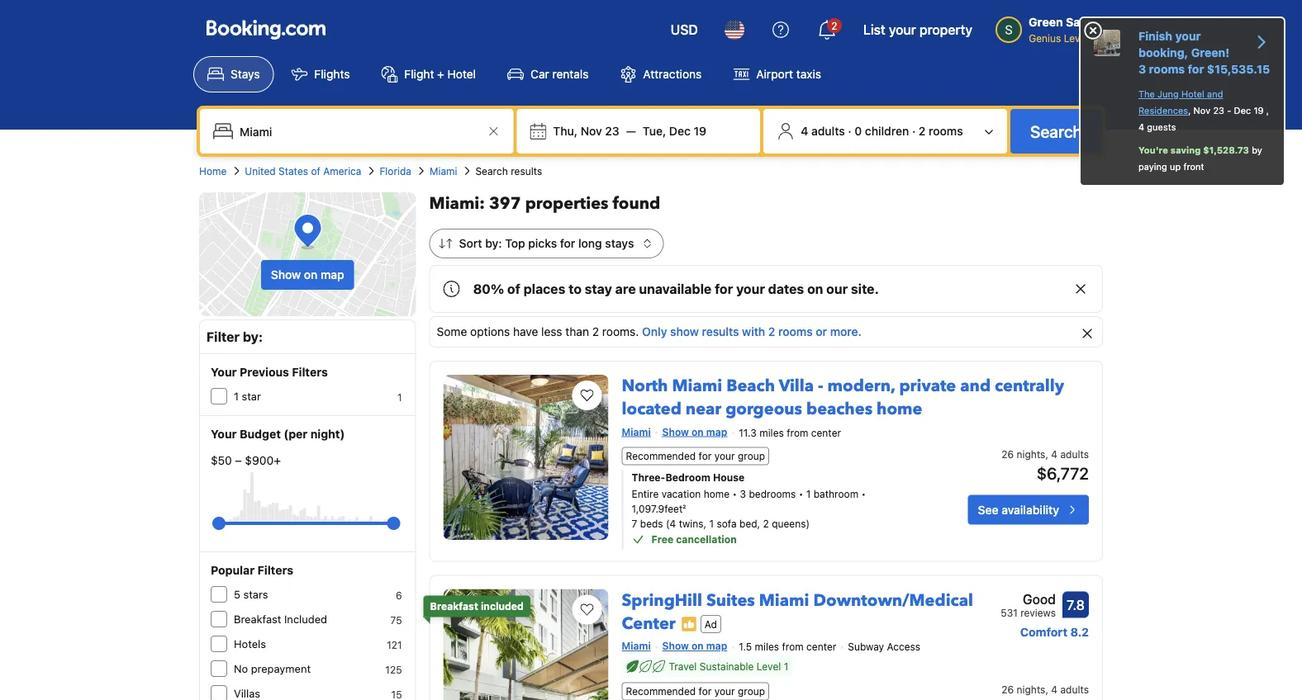 Task type: vqa. For each thing, say whether or not it's contained in the screenshot.
food
no



Task type: locate. For each thing, give the bounding box(es) containing it.
0 horizontal spatial 23
[[605, 124, 619, 138]]

recommended for your group down travel
[[626, 686, 765, 698]]

1 horizontal spatial of
[[507, 281, 520, 297]]

center down springhill suites miami downtown/medical center
[[807, 642, 836, 653]]

2 vertical spatial adults
[[1060, 685, 1089, 696]]

thu, nov 23 — tue, dec 19
[[553, 124, 707, 138]]

2 right than
[[592, 325, 599, 339]]

list your property
[[863, 22, 973, 38]]

rooms inside button
[[929, 124, 963, 138]]

19 right the tue,
[[694, 124, 707, 138]]

0 vertical spatial recommended for your group
[[626, 451, 765, 462]]

miles for 1.5
[[755, 642, 779, 653]]

dec right the tue,
[[669, 124, 691, 138]]

home down house
[[704, 489, 730, 500]]

car rentals link
[[493, 56, 603, 93]]

0 vertical spatial your
[[211, 366, 237, 379]]

star
[[242, 390, 261, 403]]

26 nights , 4 adults $6,772
[[1002, 449, 1089, 483]]

1 vertical spatial miles
[[755, 642, 779, 653]]

level inside green sam genius level 1
[[1064, 32, 1088, 44]]

center
[[622, 613, 676, 635]]

beds
[[640, 518, 663, 530]]

5 stars
[[234, 589, 268, 601]]

4 left 0
[[801, 124, 808, 138]]

car
[[531, 67, 549, 81]]

2 26 from the top
[[1002, 685, 1014, 696]]

hotel for jung
[[1182, 89, 1205, 100]]

dec down $15,535.15
[[1234, 105, 1251, 116]]

1 vertical spatial level
[[757, 662, 781, 673]]

north miami beach villa - modern, private and centrally located near gorgeous beaches home link
[[622, 369, 1064, 421]]

0 vertical spatial 19
[[1254, 105, 1264, 116]]

by:
[[485, 237, 502, 250], [243, 329, 263, 345]]

1 horizontal spatial 23
[[1213, 105, 1225, 116]]

1 vertical spatial group
[[738, 686, 765, 698]]

see availability link
[[968, 495, 1089, 525]]

•
[[732, 489, 737, 500], [799, 489, 803, 500], [861, 489, 866, 500]]

3 up the
[[1139, 62, 1146, 76]]

dec inside , nov 23 - dec 19  , 4 guests
[[1234, 105, 1251, 116]]

1 vertical spatial of
[[507, 281, 520, 297]]

0 horizontal spatial nov
[[581, 124, 602, 138]]

1 horizontal spatial hotel
[[1182, 89, 1205, 100]]

2 • from the left
[[799, 489, 803, 500]]

and
[[1207, 89, 1223, 100], [960, 375, 991, 398]]

1 horizontal spatial nov
[[1194, 105, 1211, 116]]

2 horizontal spatial •
[[861, 489, 866, 500]]

popular filters
[[211, 564, 293, 578]]

springhill suites miami downtown/medical center
[[622, 589, 973, 635]]

1 vertical spatial breakfast
[[234, 614, 281, 626]]

1 vertical spatial home
[[704, 489, 730, 500]]

miami inside the north miami beach villa - modern, private and centrally located near gorgeous beaches home
[[672, 375, 722, 398]]

nights up the $6,772
[[1017, 449, 1046, 461]]

· left 0
[[848, 124, 852, 138]]

0 vertical spatial show
[[271, 268, 301, 282]]

show for 1.5 miles from center
[[662, 641, 689, 652]]

springhill
[[622, 589, 702, 612]]

home
[[199, 165, 227, 177]]

2 recommended from the top
[[626, 686, 696, 698]]

car rentals
[[531, 67, 589, 81]]

breakfast for breakfast included
[[430, 601, 478, 613]]

2 horizontal spatial rooms
[[1149, 62, 1185, 76]]

3 inside entire vacation home • 3 bedrooms • 1 bathroom • 1,097.9feet² 7 beds (4 twins, 1 sofa bed, 2 queens)
[[740, 489, 746, 500]]

23 for -
[[1213, 105, 1225, 116]]

0 vertical spatial breakfast
[[430, 601, 478, 613]]

hotel right jung at the right of page
[[1182, 89, 1205, 100]]

1 horizontal spatial home
[[877, 398, 922, 421]]

0 vertical spatial hotel
[[448, 67, 476, 81]]

0 vertical spatial miles
[[759, 427, 784, 439]]

united states of america
[[245, 165, 361, 177]]

and inside the jung hotel and residences
[[1207, 89, 1223, 100]]

1 vertical spatial nights
[[1017, 685, 1046, 696]]

1 your from the top
[[211, 366, 237, 379]]

center down beaches
[[811, 427, 841, 439]]

nights for 26 nights , 4 adults
[[1017, 685, 1046, 696]]

0 horizontal spatial of
[[311, 165, 320, 177]]

recommended up three-
[[626, 451, 696, 462]]

hotel
[[448, 67, 476, 81], [1182, 89, 1205, 100]]

nov inside , nov 23 - dec 19  , 4 guests
[[1194, 105, 1211, 116]]

miles right 1.5
[[755, 642, 779, 653]]

breakfast included
[[234, 614, 327, 626]]

florida link
[[380, 164, 411, 178]]

group
[[219, 511, 394, 537]]

0 vertical spatial from
[[787, 427, 808, 439]]

80%
[[473, 281, 504, 297]]

hotels
[[234, 638, 266, 651]]

0 horizontal spatial 19
[[694, 124, 707, 138]]

0 vertical spatial by:
[[485, 237, 502, 250]]

miles right 11.3
[[759, 427, 784, 439]]

filters up stars at the bottom of page
[[257, 564, 293, 578]]

show on map for 1.5 miles from center
[[662, 641, 727, 652]]

1 vertical spatial by:
[[243, 329, 263, 345]]

0 horizontal spatial by:
[[243, 329, 263, 345]]

and inside the north miami beach villa - modern, private and centrally located near gorgeous beaches home
[[960, 375, 991, 398]]

26 down 531 at the right bottom
[[1002, 685, 1014, 696]]

0 horizontal spatial 3
[[740, 489, 746, 500]]

adults inside 26 nights , 4 adults $6,772
[[1060, 449, 1089, 461]]

by: right filter
[[243, 329, 263, 345]]

4 left guests at top right
[[1139, 122, 1144, 133]]

villa
[[779, 375, 814, 398]]

of right 80%
[[507, 281, 520, 297]]

0 vertical spatial 26
[[1002, 449, 1014, 461]]

1 26 from the top
[[1002, 449, 1014, 461]]

0 vertical spatial center
[[811, 427, 841, 439]]

less
[[541, 325, 562, 339]]

0 horizontal spatial search
[[475, 165, 508, 177]]

3 inside finish your booking, green! 3 rooms for $15,535.15
[[1139, 62, 1146, 76]]

3 for rooms
[[1139, 62, 1146, 76]]

results up miami: 397 properties found
[[511, 165, 542, 177]]

0 horizontal spatial results
[[511, 165, 542, 177]]

your up house
[[714, 451, 735, 462]]

0 horizontal spatial -
[[818, 375, 823, 398]]

1 horizontal spatial results
[[702, 325, 739, 339]]

availability
[[1002, 503, 1059, 517]]

2 vertical spatial show on map
[[662, 641, 727, 652]]

breakfast down stars at the bottom of page
[[234, 614, 281, 626]]

Where are you going? field
[[233, 117, 484, 146]]

2 your from the top
[[211, 428, 237, 441]]

1 nights from the top
[[1017, 449, 1046, 461]]

26 up see availability
[[1002, 449, 1014, 461]]

breakfast
[[430, 601, 478, 613], [234, 614, 281, 626]]

1 vertical spatial show
[[662, 426, 689, 438]]

0 vertical spatial recommended
[[626, 451, 696, 462]]

0 vertical spatial nights
[[1017, 449, 1046, 461]]

level
[[1064, 32, 1088, 44], [757, 662, 781, 673]]

0 horizontal spatial hotel
[[448, 67, 476, 81]]

4 down comfort 8.2
[[1051, 685, 1058, 696]]

3
[[1139, 62, 1146, 76], [740, 489, 746, 500]]

taxis
[[796, 67, 821, 81]]

1 vertical spatial 26
[[1002, 685, 1014, 696]]

adults up the $6,772
[[1060, 449, 1089, 461]]

results left with
[[702, 325, 739, 339]]

centrally
[[995, 375, 1064, 398]]

· right children
[[912, 124, 916, 138]]

and right private
[[960, 375, 991, 398]]

1 horizontal spatial breakfast
[[430, 601, 478, 613]]

only
[[642, 325, 667, 339]]

paying
[[1139, 162, 1167, 172]]

recommended for your group up three-bedroom house
[[626, 451, 765, 462]]

1 vertical spatial rooms
[[929, 124, 963, 138]]

you're saving $1,528.73
[[1139, 145, 1249, 156]]

breakfast left the included
[[430, 601, 478, 613]]

1 horizontal spatial search
[[1030, 121, 1082, 141]]

home inside the north miami beach villa - modern, private and centrally located near gorgeous beaches home
[[877, 398, 922, 421]]

0 vertical spatial 3
[[1139, 62, 1146, 76]]

$15,535.15
[[1207, 62, 1270, 76]]

0 vertical spatial show on map
[[271, 268, 344, 282]]

travel
[[669, 662, 697, 673]]

your
[[889, 22, 916, 38], [1175, 29, 1201, 43], [736, 281, 765, 297], [714, 451, 735, 462], [714, 686, 735, 698]]

11.3 miles from center
[[739, 427, 841, 439]]

2 vertical spatial rooms
[[778, 325, 813, 339]]

1 vertical spatial recommended
[[626, 686, 696, 698]]

no prepayment
[[234, 663, 311, 675]]

, nov 23 - dec 19  , 4 guests
[[1139, 105, 1269, 133]]

home down private
[[877, 398, 922, 421]]

2 left list at the right top
[[831, 20, 837, 31]]

map inside button
[[321, 268, 344, 282]]

2
[[831, 20, 837, 31], [919, 124, 926, 138], [592, 325, 599, 339], [768, 325, 775, 339], [763, 518, 769, 530]]

3 down house
[[740, 489, 746, 500]]

2 vertical spatial show
[[662, 641, 689, 652]]

1 vertical spatial from
[[782, 642, 804, 653]]

4 up the $6,772
[[1051, 449, 1058, 461]]

1 vertical spatial 19
[[694, 124, 707, 138]]

0 vertical spatial 23
[[1213, 105, 1225, 116]]

from down springhill suites miami downtown/medical center
[[782, 642, 804, 653]]

are
[[615, 281, 636, 297]]

1 horizontal spatial 19
[[1254, 105, 1264, 116]]

found
[[613, 193, 660, 215]]

1 recommended from the top
[[626, 451, 696, 462]]

your right list at the right top
[[889, 22, 916, 38]]

0 vertical spatial search
[[1030, 121, 1082, 141]]

search inside button
[[1030, 121, 1082, 141]]

1 vertical spatial -
[[818, 375, 823, 398]]

1 horizontal spatial by:
[[485, 237, 502, 250]]

private
[[899, 375, 956, 398]]

1 vertical spatial 23
[[605, 124, 619, 138]]

from for 1.5
[[782, 642, 804, 653]]

places
[[524, 281, 565, 297]]

miami up miami:
[[430, 165, 457, 177]]

- up $1,528.73
[[1227, 105, 1231, 116]]

booking,
[[1139, 46, 1188, 59]]

recommended for your group
[[626, 451, 765, 462], [626, 686, 765, 698]]

0 horizontal spatial ·
[[848, 124, 852, 138]]

your up the green!
[[1175, 29, 1201, 43]]

adults left 0
[[811, 124, 845, 138]]

0 horizontal spatial home
[[704, 489, 730, 500]]

north miami beach villa - modern, private and centrally located near gorgeous beaches home image
[[443, 375, 609, 540]]

23 inside , nov 23 - dec 19  , 4 guests
[[1213, 105, 1225, 116]]

your for your previous filters
[[211, 366, 237, 379]]

genius
[[1029, 32, 1061, 44]]

level down 1.5 miles from center
[[757, 662, 781, 673]]

miami up near
[[672, 375, 722, 398]]

your up $50
[[211, 428, 237, 441]]

twins,
[[679, 518, 707, 530]]

0 vertical spatial dec
[[1234, 105, 1251, 116]]

1 vertical spatial results
[[702, 325, 739, 339]]

1 horizontal spatial level
[[1064, 32, 1088, 44]]

nights down comfort
[[1017, 685, 1046, 696]]

of right states
[[311, 165, 320, 177]]

for down the green!
[[1188, 62, 1204, 76]]

3 for bedrooms
[[740, 489, 746, 500]]

budget
[[240, 428, 281, 441]]

1 horizontal spatial 3
[[1139, 62, 1146, 76]]

2 right children
[[919, 124, 926, 138]]

0 vertical spatial group
[[738, 451, 765, 462]]

,
[[1188, 105, 1191, 116], [1266, 105, 1269, 116], [1046, 449, 1049, 461], [1046, 685, 1049, 696]]

no
[[234, 663, 248, 675]]

and up , nov 23 - dec 19  , 4 guests
[[1207, 89, 1223, 100]]

0 vertical spatial rooms
[[1149, 62, 1185, 76]]

filters right previous
[[292, 366, 328, 379]]

1 vertical spatial recommended for your group
[[626, 686, 765, 698]]

home inside entire vacation home • 3 bedrooms • 1 bathroom • 1,097.9feet² 7 beds (4 twins, 1 sofa bed, 2 queens)
[[704, 489, 730, 500]]

for left long
[[560, 237, 575, 250]]

2 nights from the top
[[1017, 685, 1046, 696]]

0 vertical spatial map
[[321, 268, 344, 282]]

1 vertical spatial 3
[[740, 489, 746, 500]]

4 adults · 0 children · 2 rooms button
[[770, 116, 1001, 147]]

1 vertical spatial search
[[475, 165, 508, 177]]

·
[[848, 124, 852, 138], [912, 124, 916, 138]]

night)
[[311, 428, 345, 441]]

0 vertical spatial level
[[1064, 32, 1088, 44]]

1 vertical spatial nov
[[581, 124, 602, 138]]

2 inside entire vacation home • 3 bedrooms • 1 bathroom • 1,097.9feet² 7 beds (4 twins, 1 sofa bed, 2 queens)
[[763, 518, 769, 530]]

bed,
[[740, 518, 760, 530]]

nov right residences
[[1194, 105, 1211, 116]]

• right "bedrooms"
[[799, 489, 803, 500]]

your inside finish your booking, green! 3 rooms for $15,535.15
[[1175, 29, 1201, 43]]

airport taxis link
[[719, 56, 835, 93]]

only show results with 2 rooms or more. link
[[642, 325, 862, 339]]

1 vertical spatial center
[[807, 642, 836, 653]]

• down house
[[732, 489, 737, 500]]

on
[[304, 268, 318, 282], [807, 281, 823, 297], [692, 426, 704, 438], [692, 641, 704, 652]]

nov right thu,
[[581, 124, 602, 138]]

nights inside 26 nights , 4 adults $6,772
[[1017, 449, 1046, 461]]

adults
[[811, 124, 845, 138], [1060, 449, 1089, 461], [1060, 685, 1089, 696]]

2 · from the left
[[912, 124, 916, 138]]

ad
[[705, 619, 717, 630]]

0 horizontal spatial and
[[960, 375, 991, 398]]

1,097.9feet²
[[632, 503, 686, 515]]

23 left —
[[605, 124, 619, 138]]

north miami beach villa - modern, private and centrally located near gorgeous beaches home
[[622, 375, 1064, 421]]

2 inside dropdown button
[[831, 20, 837, 31]]

1 vertical spatial and
[[960, 375, 991, 398]]

0 horizontal spatial dec
[[669, 124, 691, 138]]

1 vertical spatial adults
[[1060, 449, 1089, 461]]

your budget (per night)
[[211, 428, 345, 441]]

good element
[[1001, 589, 1056, 609]]

miami:
[[429, 193, 485, 215]]

0 vertical spatial adults
[[811, 124, 845, 138]]

miles for 11.3
[[759, 427, 784, 439]]

booking.com image
[[207, 20, 326, 40]]

1 vertical spatial your
[[211, 428, 237, 441]]

0 horizontal spatial •
[[732, 489, 737, 500]]

hotel right the +
[[448, 67, 476, 81]]

rooms down booking,
[[1149, 62, 1185, 76]]

group down 11.3
[[738, 451, 765, 462]]

adults inside button
[[811, 124, 845, 138]]

cancellation
[[676, 534, 737, 546]]

1 horizontal spatial dec
[[1234, 105, 1251, 116]]

by
[[1252, 145, 1262, 156]]

rooms right children
[[929, 124, 963, 138]]

by: left top
[[485, 237, 502, 250]]

1 vertical spatial show on map
[[662, 426, 727, 438]]

flight
[[404, 67, 434, 81]]

—
[[626, 124, 636, 138]]

2 inside button
[[919, 124, 926, 138]]

your down sustainable
[[714, 686, 735, 698]]

your
[[211, 366, 237, 379], [211, 428, 237, 441]]

• right bathroom
[[861, 489, 866, 500]]

1 vertical spatial map
[[706, 426, 727, 438]]

1 horizontal spatial -
[[1227, 105, 1231, 116]]

0 vertical spatial filters
[[292, 366, 328, 379]]

flights
[[314, 67, 350, 81]]

search for search results
[[475, 165, 508, 177]]

1 horizontal spatial •
[[799, 489, 803, 500]]

by paying up front
[[1139, 145, 1262, 172]]

adults down the 8.2
[[1060, 685, 1089, 696]]

rooms left or
[[778, 325, 813, 339]]

0 horizontal spatial breakfast
[[234, 614, 281, 626]]

from down gorgeous
[[787, 427, 808, 439]]

your up 1 star
[[211, 366, 237, 379]]

1 horizontal spatial rooms
[[929, 124, 963, 138]]

0 vertical spatial -
[[1227, 105, 1231, 116]]

2 right bed,
[[763, 518, 769, 530]]

3 • from the left
[[861, 489, 866, 500]]

- right villa
[[818, 375, 823, 398]]

level down the sam
[[1064, 32, 1088, 44]]

0 vertical spatial nov
[[1194, 105, 1211, 116]]

1 horizontal spatial ·
[[912, 124, 916, 138]]

hotel inside the jung hotel and residences
[[1182, 89, 1205, 100]]

search
[[1030, 121, 1082, 141], [475, 165, 508, 177]]

recommended down travel
[[626, 686, 696, 698]]

+
[[437, 67, 444, 81]]

attractions link
[[606, 56, 716, 93]]

entire vacation home • 3 bedrooms • 1 bathroom • 1,097.9feet² 7 beds (4 twins, 1 sofa bed, 2 queens)
[[632, 489, 866, 530]]

19 up by
[[1254, 105, 1264, 116]]

1 vertical spatial hotel
[[1182, 89, 1205, 100]]

miami up 1.5 miles from center
[[759, 589, 809, 612]]

23 up $1,528.73
[[1213, 105, 1225, 116]]

0 vertical spatial home
[[877, 398, 922, 421]]

front
[[1183, 162, 1204, 172]]

group down travel sustainable level 1 at the right bottom of the page
[[738, 686, 765, 698]]

nov for thu,
[[581, 124, 602, 138]]

26 inside 26 nights , 4 adults $6,772
[[1002, 449, 1014, 461]]

2 right with
[[768, 325, 775, 339]]

23 for —
[[605, 124, 619, 138]]



Task type: describe. For each thing, give the bounding box(es) containing it.
to
[[569, 281, 582, 297]]

26 for 26 nights , 4 adults
[[1002, 685, 1014, 696]]

miami down center
[[622, 641, 651, 652]]

free cancellation
[[652, 534, 737, 546]]

miami inside springhill suites miami downtown/medical center
[[759, 589, 809, 612]]

121
[[387, 640, 402, 651]]

rentals
[[552, 67, 589, 81]]

by: for sort
[[485, 237, 502, 250]]

search for search
[[1030, 121, 1082, 141]]

show on map button
[[261, 260, 354, 290]]

- inside , nov 23 - dec 19  , 4 guests
[[1227, 105, 1231, 116]]

bedroom
[[665, 472, 710, 484]]

for inside finish your booking, green! 3 rooms for $15,535.15
[[1188, 62, 1204, 76]]

property
[[920, 22, 973, 38]]

center for 11.3 miles from center
[[811, 427, 841, 439]]

search button
[[1011, 109, 1102, 154]]

2 group from the top
[[738, 686, 765, 698]]

0
[[855, 124, 862, 138]]

0 vertical spatial of
[[311, 165, 320, 177]]

florida
[[380, 165, 411, 177]]

flight + hotel
[[404, 67, 476, 81]]

stay
[[585, 281, 612, 297]]

breakfast for breakfast included
[[234, 614, 281, 626]]

residences
[[1139, 105, 1188, 116]]

rooms.
[[602, 325, 639, 339]]

free
[[652, 534, 674, 546]]

included
[[481, 601, 524, 613]]

flights link
[[277, 56, 364, 93]]

4 inside , nov 23 - dec 19  , 4 guests
[[1139, 122, 1144, 133]]

sort
[[459, 237, 482, 250]]

finish your booking, green! 3 rooms for $15,535.15
[[1139, 29, 1270, 76]]

bedrooms
[[749, 489, 796, 500]]

sam
[[1066, 15, 1091, 29]]

rooms inside finish your booking, green! 3 rooms for $15,535.15
[[1149, 62, 1185, 76]]

adults for 26 nights , 4 adults
[[1060, 685, 1089, 696]]

$50
[[211, 454, 232, 468]]

stays link
[[193, 56, 274, 93]]

6
[[396, 590, 402, 602]]

1 vertical spatial filters
[[257, 564, 293, 578]]

1.5
[[739, 642, 752, 653]]

america
[[323, 165, 361, 177]]

2 recommended for your group from the top
[[626, 686, 765, 698]]

this property is part of our preferred partner program. it's committed to providing excellent service and good value. it'll pay us a higher commission if you make a booking. image
[[681, 616, 697, 633]]

7
[[632, 518, 637, 530]]

11.3
[[739, 427, 757, 439]]

attractions
[[643, 67, 702, 81]]

comfort 8.2
[[1020, 625, 1089, 639]]

bathroom
[[814, 489, 859, 500]]

from for 11.3
[[787, 427, 808, 439]]

downtown/medical
[[813, 589, 973, 612]]

2 button
[[807, 10, 847, 50]]

vacation
[[662, 489, 701, 500]]

flight + hotel link
[[367, 56, 490, 93]]

your left dates
[[736, 281, 765, 297]]

near
[[686, 398, 722, 421]]

map for 1.5 miles from center
[[706, 641, 727, 652]]

0 horizontal spatial level
[[757, 662, 781, 673]]

- inside the north miami beach villa - modern, private and centrally located near gorgeous beaches home
[[818, 375, 823, 398]]

sort by: top picks for long stays
[[459, 237, 634, 250]]

have
[[513, 325, 538, 339]]

1 · from the left
[[848, 124, 852, 138]]

springhill suites miami downtown/medical center image
[[443, 589, 609, 701]]

travel sustainable level 1
[[669, 662, 788, 673]]

, inside 26 nights , 4 adults $6,772
[[1046, 449, 1049, 461]]

80% of places to stay are unavailable for your dates on our site.
[[473, 281, 879, 297]]

children
[[865, 124, 909, 138]]

show inside button
[[271, 268, 301, 282]]

subway
[[848, 642, 884, 653]]

26 for 26 nights , 4 adults $6,772
[[1002, 449, 1014, 461]]

adults for 26 nights , 4 adults $6,772
[[1060, 449, 1089, 461]]

1 group from the top
[[738, 451, 765, 462]]

airport
[[756, 67, 793, 81]]

the jung hotel and residences image
[[1094, 30, 1120, 56]]

show for 11.3 miles from center
[[662, 426, 689, 438]]

8.2
[[1070, 625, 1089, 639]]

search results updated. miami: 397 properties found. element
[[429, 193, 1103, 216]]

nights for 26 nights , 4 adults $6,772
[[1017, 449, 1046, 461]]

scored 7.8 element
[[1063, 592, 1089, 618]]

1 vertical spatial dec
[[669, 124, 691, 138]]

nov for ,
[[1194, 105, 1211, 116]]

some options have less than 2 rooms. only show results with 2 rooms or more.
[[437, 325, 862, 339]]

filter by:
[[207, 329, 263, 345]]

by: for filter
[[243, 329, 263, 345]]

stars
[[243, 589, 268, 601]]

green sam genius level 1
[[1029, 15, 1096, 44]]

thu,
[[553, 124, 578, 138]]

you're
[[1139, 145, 1168, 156]]

more.
[[830, 325, 862, 339]]

see
[[978, 503, 999, 517]]

good
[[1023, 591, 1056, 607]]

beach
[[726, 375, 775, 398]]

for down sustainable
[[699, 686, 712, 698]]

queens)
[[772, 518, 810, 530]]

show on map inside button
[[271, 268, 344, 282]]

1.5 miles from center
[[739, 642, 836, 653]]

19 inside , nov 23 - dec 19  , 4 guests
[[1254, 105, 1264, 116]]

your account menu green sam genius level 1 element
[[996, 7, 1102, 45]]

stays
[[605, 237, 634, 250]]

breakfast included
[[430, 601, 524, 613]]

or
[[816, 325, 827, 339]]

this property is part of our preferred partner program. it's committed to providing excellent service and good value. it'll pay us a higher commission if you make a booking. image
[[681, 616, 697, 633]]

your for your budget (per night)
[[211, 428, 237, 441]]

picks
[[528, 237, 557, 250]]

1 recommended for your group from the top
[[626, 451, 765, 462]]

0 horizontal spatial rooms
[[778, 325, 813, 339]]

dates
[[768, 281, 804, 297]]

filter
[[207, 329, 240, 345]]

with
[[742, 325, 765, 339]]

on inside show on map button
[[304, 268, 318, 282]]

stays
[[231, 67, 260, 81]]

usd
[[671, 22, 698, 38]]

$6,772
[[1037, 464, 1089, 483]]

show on map for 11.3 miles from center
[[662, 426, 727, 438]]

4 inside 26 nights , 4 adults $6,772
[[1051, 449, 1058, 461]]

good 531 reviews
[[1001, 591, 1056, 619]]

springhill suites miami downtown/medical center link
[[622, 583, 973, 635]]

hotel for +
[[448, 67, 476, 81]]

1 • from the left
[[732, 489, 737, 500]]

our
[[826, 281, 848, 297]]

unavailable
[[639, 281, 712, 297]]

up
[[1170, 162, 1181, 172]]

miami down located
[[622, 426, 651, 438]]

(4
[[666, 518, 676, 530]]

previous
[[240, 366, 289, 379]]

finish
[[1139, 29, 1173, 43]]

located
[[622, 398, 682, 421]]

1 inside green sam genius level 1
[[1091, 32, 1096, 44]]

0 vertical spatial results
[[511, 165, 542, 177]]

5
[[234, 589, 240, 601]]

north
[[622, 375, 668, 398]]

for right unavailable
[[715, 281, 733, 297]]

center for 1.5 miles from center
[[807, 642, 836, 653]]

miami link
[[430, 164, 457, 178]]

531
[[1001, 608, 1018, 619]]

7.8
[[1067, 597, 1085, 613]]

for up three-bedroom house
[[699, 451, 712, 462]]

4 inside button
[[801, 124, 808, 138]]

access
[[887, 642, 920, 653]]

map for 11.3 miles from center
[[706, 426, 727, 438]]



